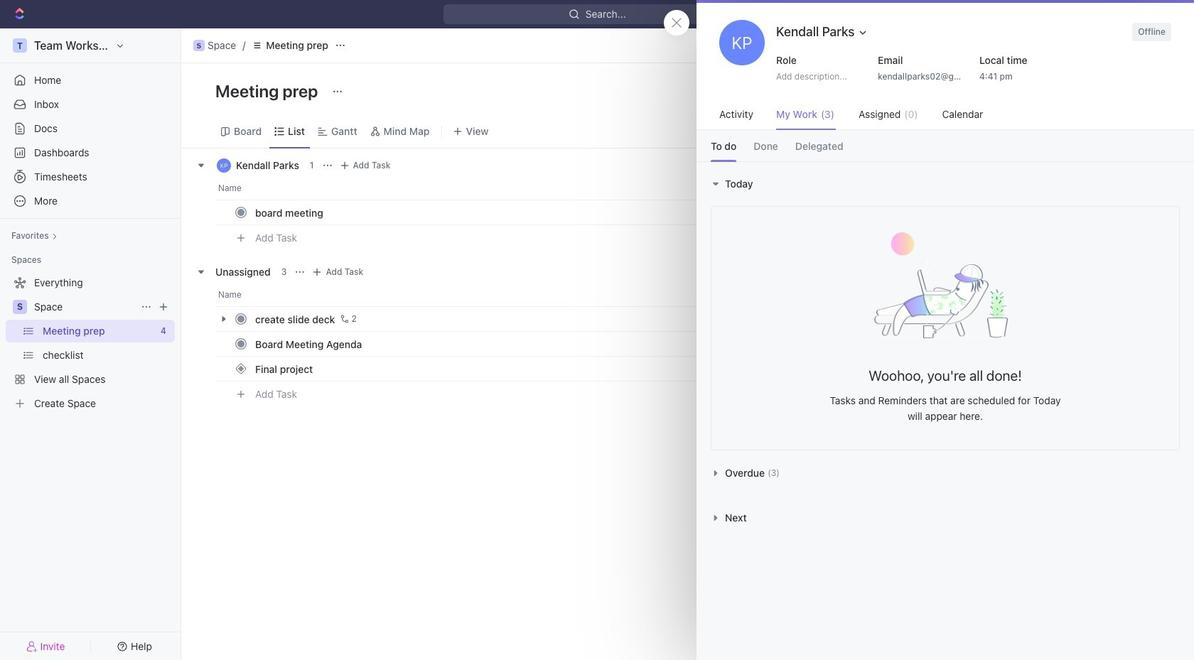 Task type: describe. For each thing, give the bounding box(es) containing it.
space, , element inside tree
[[13, 300, 27, 314]]

0 vertical spatial space, , element
[[193, 40, 205, 51]]

invite user image
[[26, 640, 37, 653]]

team workspace, , element
[[13, 38, 27, 53]]



Task type: locate. For each thing, give the bounding box(es) containing it.
sidebar navigation
[[0, 28, 184, 661]]

tree
[[6, 272, 175, 415]]

space, , element
[[193, 40, 205, 51], [13, 300, 27, 314]]

0 horizontal spatial space, , element
[[13, 300, 27, 314]]

tab list
[[697, 130, 1195, 161]]

1 vertical spatial space, , element
[[13, 300, 27, 314]]

tree inside sidebar navigation
[[6, 272, 175, 415]]

tab panel
[[697, 161, 1195, 541]]

1 horizontal spatial space, , element
[[193, 40, 205, 51]]



Task type: vqa. For each thing, say whether or not it's contained in the screenshot.
Space inside the Sidebar navigation
no



